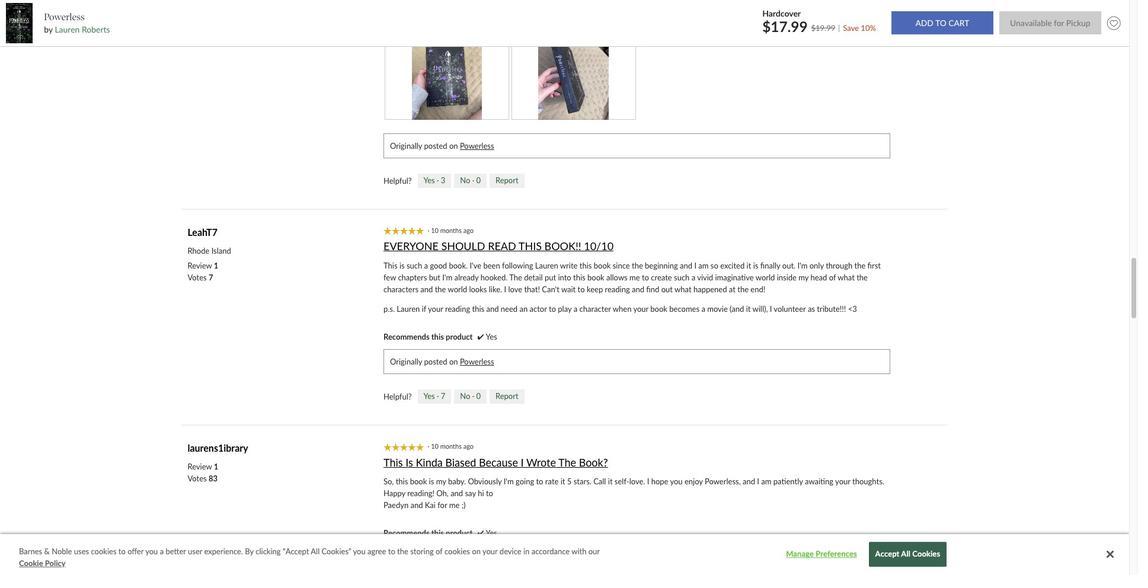 Task type: vqa. For each thing, say whether or not it's contained in the screenshot.
Book Club Pick: After Annie IMAGE
no



Task type: describe. For each thing, give the bounding box(es) containing it.
add to wishlist image
[[1104, 13, 1124, 33]]

recommends for everyone
[[384, 332, 430, 341]]

it left 5
[[561, 477, 565, 486]]

0 for 3
[[476, 175, 481, 185]]

months for read
[[440, 226, 462, 234]]

laurens1ibrary button
[[188, 442, 248, 454]]

me inside this is such a good book. i've been following lauren write this book since the beginning and i am so excited it is finally out. i'm only through the first few chapters but i'm already hooked. the detail put into this book allows me to create such a vivid imaginative world inside my head of what the characters and the world looks like. i love that! can't wait to keep reading and find out what happened at the end!
[[630, 273, 640, 282]]

need
[[501, 304, 518, 313]]

me inside so, this book is my baby. obviously i'm going to rate it 5 stars. call it self-love. i hope you enjoy powerless, and i am patiently awaiting your thoughts. happy reading! oh, and say hi to paedyn and kai for me ;)
[[449, 500, 460, 510]]

and left find
[[632, 284, 644, 294]]

5
[[567, 477, 572, 486]]

the right since
[[632, 261, 643, 270]]

no · 0 for yes · 3
[[460, 175, 481, 185]]

if
[[422, 304, 426, 313]]

i'm inside so, this book is my baby. obviously i'm going to rate it 5 stars. call it self-love. i hope you enjoy powerless, and i am patiently awaiting your thoughts. happy reading! oh, and say hi to paedyn and kai for me ;)
[[504, 477, 514, 486]]

wrote
[[526, 456, 556, 469]]

$17.99 $19.99
[[763, 18, 836, 35]]

book?
[[579, 456, 608, 469]]

happened
[[694, 284, 727, 294]]

report button for yes · 3
[[490, 174, 524, 188]]

cookies"
[[322, 547, 351, 556]]

votes inside rhode island review 1 votes 7
[[188, 273, 207, 282]]

following
[[502, 261, 533, 270]]

your inside so, this book is my baby. obviously i'm going to rate it 5 stars. call it self-love. i hope you enjoy powerless, and i am patiently awaiting your thoughts. happy reading! oh, and say hi to paedyn and kai for me ;)
[[835, 477, 851, 486]]

inside
[[777, 273, 797, 282]]

on inside 'barnes & noble uses cookies to offer you a better user experience. by clicking "accept all cookies" you agree to the storing of cookies on your device in accordance with our cookie policy'
[[472, 547, 481, 556]]

leaht7
[[188, 226, 218, 238]]

your right if
[[428, 304, 443, 313]]

love
[[508, 284, 522, 294]]

2 cookies from the left
[[445, 547, 470, 556]]

1 inside review 1 votes 83
[[214, 462, 218, 471]]

powerless link for read
[[460, 357, 494, 366]]

1 vertical spatial reading
[[445, 304, 470, 313]]

so,
[[384, 477, 394, 486]]

your inside 'barnes & noble uses cookies to offer you a better user experience. by clicking "accept all cookies" you agree to the storing of cookies on your device in accordance with our cookie policy'
[[483, 547, 498, 556]]

to right the wait
[[578, 284, 585, 294]]

this
[[519, 240, 542, 253]]

1 horizontal spatial you
[[353, 547, 366, 556]]

this is kinda biased because i wrote the book?
[[384, 456, 608, 469]]

1 horizontal spatial what
[[838, 273, 855, 282]]

originally posted on powerless for is
[[390, 553, 494, 563]]

book inside so, this book is my baby. obviously i'm going to rate it 5 stars. call it self-love. i hope you enjoy powerless, and i am patiently awaiting your thoughts. happy reading! oh, and say hi to paedyn and kai for me ;)
[[410, 477, 427, 486]]

this inside so, this book is my baby. obviously i'm going to rate it 5 stars. call it self-love. i hope you enjoy powerless, and i am patiently awaiting your thoughts. happy reading! oh, and say hi to paedyn and kai for me ;)
[[396, 477, 408, 486]]

all inside button
[[901, 549, 911, 559]]

7 inside rhode island review 1 votes 7
[[209, 273, 213, 282]]

my inside so, this book is my baby. obviously i'm going to rate it 5 stars. call it self-love. i hope you enjoy powerless, and i am patiently awaiting your thoughts. happy reading! oh, and say hi to paedyn and kai for me ;)
[[436, 477, 446, 486]]

10 for should
[[431, 226, 439, 234]]

helpful? for yes · 7
[[384, 392, 412, 401]]

a left good on the top of page
[[424, 261, 428, 270]]

and down reading!
[[411, 500, 423, 510]]

posted for is
[[424, 553, 447, 563]]

the left first
[[855, 261, 866, 270]]

save 10%
[[843, 23, 876, 32]]

you inside so, this book is my baby. obviously i'm going to rate it 5 stars. call it self-love. i hope you enjoy powerless, and i am patiently awaiting your thoughts. happy reading! oh, and say hi to paedyn and kai for me ;)
[[670, 477, 683, 486]]

and down but
[[421, 284, 433, 294]]

a right play
[[574, 304, 578, 313]]

better
[[166, 547, 186, 556]]

baby.
[[448, 477, 466, 486]]

first
[[868, 261, 881, 270]]

to right hi at the left of page
[[486, 489, 493, 498]]

a inside 'barnes & noble uses cookies to offer you a better user experience. by clicking "accept all cookies" you agree to the storing of cookies on your device in accordance with our cookie policy'
[[160, 547, 164, 556]]

;)
[[462, 500, 466, 510]]

book!!
[[545, 240, 581, 253]]

is left the kinda
[[406, 456, 413, 469]]

i right like.
[[504, 284, 506, 294]]

and down baby.
[[451, 489, 463, 498]]

the up 5
[[558, 456, 576, 469]]

report for yes · 3
[[496, 175, 519, 185]]

$19.99
[[811, 23, 836, 32]]

barnes
[[19, 547, 42, 556]]

✔ for biased
[[478, 528, 484, 538]]

2 vertical spatial lauren
[[397, 304, 420, 313]]

"accept
[[283, 547, 309, 556]]

the down first
[[857, 273, 868, 282]]

through
[[826, 261, 853, 270]]

actor
[[530, 304, 547, 313]]

looks
[[469, 284, 487, 294]]

am inside this is such a good book. i've been following lauren write this book since the beginning and i am so excited it is finally out. i'm only through the first few chapters but i'm already hooked. the detail put into this book allows me to create such a vivid imaginative world inside my head of what the characters and the world looks like. i love that! can't wait to keep reading and find out what happened at the end!
[[699, 261, 709, 270]]

policy
[[45, 558, 66, 568]]

wait
[[561, 284, 576, 294]]

2 horizontal spatial i'm
[[798, 261, 808, 270]]

powerless link for kinda
[[460, 553, 494, 563]]

all inside 'barnes & noble uses cookies to offer you a better user experience. by clicking "accept all cookies" you agree to the storing of cookies on your device in accordance with our cookie policy'
[[311, 547, 320, 556]]

this for this is such a good book. i've been following lauren write this book since the beginning and i am so excited it is finally out. i'm only through the first few chapters but i'm already hooked. the detail put into this book allows me to create such a vivid imaginative world inside my head of what the characters and the world looks like. i love that! can't wait to keep reading and find out what happened at the end!
[[384, 261, 398, 270]]

detail
[[524, 273, 543, 282]]

create
[[651, 273, 672, 282]]

noble
[[52, 547, 72, 556]]

vivid
[[697, 273, 713, 282]]

self-
[[615, 477, 629, 486]]

powerless for read's powerless link
[[460, 357, 494, 366]]

should
[[441, 240, 485, 253]]

write
[[560, 261, 578, 270]]

and right powerless,
[[743, 477, 755, 486]]

island
[[211, 246, 231, 255]]

is up chapters in the top left of the page
[[400, 261, 405, 270]]

since
[[613, 261, 630, 270]]

characters
[[384, 284, 419, 294]]

no for 3
[[460, 175, 470, 185]]

user
[[188, 547, 202, 556]]

and right beginning
[[680, 261, 693, 270]]

yes · 3
[[424, 175, 445, 185]]

to right agree
[[388, 547, 395, 556]]

10/10
[[584, 240, 614, 253]]

your right when
[[633, 304, 649, 313]]

enjoy
[[685, 477, 703, 486]]

powerless by lauren roberts
[[44, 11, 110, 34]]

with
[[572, 547, 587, 556]]

reading inside this is such a good book. i've been following lauren write this book since the beginning and i am so excited it is finally out. i'm only through the first few chapters but i'm already hooked. the detail put into this book allows me to create such a vivid imaginative world inside my head of what the characters and the world looks like. i love that! can't wait to keep reading and find out what happened at the end!
[[605, 284, 630, 294]]

3
[[441, 175, 445, 185]]

no for 7
[[460, 392, 470, 401]]

put
[[545, 273, 556, 282]]

p.s.
[[384, 304, 395, 313]]

everyone
[[384, 240, 439, 253]]

this for this is kinda biased because i wrote the book?
[[384, 456, 403, 469]]

i left so
[[694, 261, 697, 270]]

storing
[[410, 547, 434, 556]]

will),
[[753, 304, 768, 313]]

leaht7 button
[[188, 226, 218, 238]]

the right the at
[[738, 284, 749, 294]]

product for read
[[446, 332, 473, 341]]

patiently
[[774, 477, 803, 486]]

beginning
[[645, 261, 678, 270]]

accept all cookies
[[875, 549, 940, 559]]

of inside 'barnes & noble uses cookies to offer you a better user experience. by clicking "accept all cookies" you agree to the storing of cookies on your device in accordance with our cookie policy'
[[436, 547, 443, 556]]

recommends this product ✔ yes for should
[[384, 332, 497, 341]]

· 10 months ago for kinda
[[428, 442, 477, 450]]

thoughts.
[[853, 477, 884, 486]]

an
[[520, 304, 528, 313]]

rhode
[[188, 246, 209, 255]]

to left play
[[549, 304, 556, 313]]

only
[[810, 261, 824, 270]]

powerless for powerless link corresponding to kinda
[[460, 553, 494, 563]]

cookies
[[913, 549, 940, 559]]

hope
[[651, 477, 668, 486]]

roberts
[[82, 24, 110, 34]]

agree
[[368, 547, 386, 556]]

1 powerless link from the top
[[460, 141, 494, 150]]

it right (and
[[746, 304, 751, 313]]

helpful? for yes · 3
[[384, 176, 412, 185]]

can't
[[542, 284, 560, 294]]

1 originally from the top
[[390, 141, 422, 150]]

a left vivid
[[692, 273, 696, 282]]

✔ for this
[[478, 332, 484, 341]]

i right will),
[[770, 304, 772, 313]]

but
[[429, 273, 440, 282]]

on for powerless link corresponding to kinda
[[449, 553, 458, 563]]

that!
[[524, 284, 540, 294]]

already
[[454, 273, 479, 282]]

0 horizontal spatial such
[[407, 261, 422, 270]]

for
[[438, 500, 447, 510]]

i right love.
[[647, 477, 649, 486]]

p.s. lauren if your reading this and need an actor to play a character when your book becomes a movie (and it will), i volunteer as tribute!!! <3
[[384, 304, 857, 313]]

by
[[245, 547, 254, 556]]

finally
[[761, 261, 780, 270]]

83
[[209, 474, 218, 483]]

review photo 1. image
[[385, 26, 509, 119]]

tribute!!!
[[817, 304, 846, 313]]

2 list from the top
[[188, 461, 218, 484]]

the down but
[[435, 284, 446, 294]]

review inside review 1 votes 83
[[188, 462, 212, 471]]

when
[[613, 304, 632, 313]]



Task type: locate. For each thing, give the bounding box(es) containing it.
2 vertical spatial posted
[[424, 553, 447, 563]]

book
[[594, 261, 611, 270], [588, 273, 605, 282], [651, 304, 668, 313], [410, 477, 427, 486]]

10 for is
[[431, 442, 439, 450]]

1 horizontal spatial world
[[756, 273, 775, 282]]

1 vertical spatial lauren
[[535, 261, 558, 270]]

reading down 'looks'
[[445, 304, 470, 313]]

1 vertical spatial votes
[[188, 474, 207, 483]]

1 vertical spatial no · 0
[[460, 392, 481, 401]]

1 review from the top
[[188, 261, 212, 270]]

1 originally posted on powerless from the top
[[390, 141, 494, 150]]

1 vertical spatial · 10 months ago
[[428, 442, 477, 450]]

1 10 from the top
[[431, 226, 439, 234]]

1 report from the top
[[496, 175, 519, 185]]

read
[[488, 240, 516, 253]]

it inside this is such a good book. i've been following lauren write this book since the beginning and i am so excited it is finally out. i'm only through the first few chapters but i'm already hooked. the detail put into this book allows me to create such a vivid imaginative world inside my head of what the characters and the world looks like. i love that! can't wait to keep reading and find out what happened at the end!
[[747, 261, 751, 270]]

me right allows
[[630, 273, 640, 282]]

2 votes from the top
[[188, 474, 207, 483]]

2 months from the top
[[440, 442, 462, 450]]

no · 0
[[460, 175, 481, 185], [460, 392, 481, 401]]

0 vertical spatial what
[[838, 273, 855, 282]]

0 vertical spatial 10
[[431, 226, 439, 234]]

hi
[[478, 489, 484, 498]]

0 vertical spatial content helpfulness group
[[384, 174, 524, 188]]

0 vertical spatial no
[[460, 175, 470, 185]]

lauren right by
[[55, 24, 80, 34]]

1 vertical spatial originally posted on powerless
[[390, 357, 494, 366]]

0 vertical spatial votes
[[188, 273, 207, 282]]

0 vertical spatial this
[[384, 261, 398, 270]]

chapters
[[398, 273, 427, 282]]

on for read's powerless link
[[449, 357, 458, 366]]

clicking
[[256, 547, 281, 556]]

cookies
[[91, 547, 117, 556], [445, 547, 470, 556]]

recommends up storing on the bottom of the page
[[384, 528, 430, 538]]

0 for 7
[[476, 392, 481, 401]]

report button for yes · 7
[[490, 390, 524, 404]]

1 vertical spatial posted
[[424, 357, 447, 366]]

book down find
[[651, 304, 668, 313]]

0 vertical spatial am
[[699, 261, 709, 270]]

1 horizontal spatial me
[[630, 273, 640, 282]]

months up biased on the left bottom
[[440, 442, 462, 450]]

review up 83
[[188, 462, 212, 471]]

device
[[500, 547, 522, 556]]

months for kinda
[[440, 442, 462, 450]]

i've
[[470, 261, 481, 270]]

0 horizontal spatial cookies
[[91, 547, 117, 556]]

0 horizontal spatial all
[[311, 547, 320, 556]]

1 ago from the top
[[463, 226, 474, 234]]

1 vertical spatial content helpfulness group
[[384, 390, 524, 404]]

am inside so, this book is my baby. obviously i'm going to rate it 5 stars. call it self-love. i hope you enjoy powerless, and i am patiently awaiting your thoughts. happy reading! oh, and say hi to paedyn and kai for me ;)
[[761, 477, 772, 486]]

1 vertical spatial such
[[674, 273, 690, 282]]

1 horizontal spatial cookies
[[445, 547, 470, 556]]

1 vertical spatial of
[[436, 547, 443, 556]]

0 vertical spatial recommends this product ✔ yes
[[384, 332, 497, 341]]

all right "accept
[[311, 547, 320, 556]]

so, this book is my baby. obviously i'm going to rate it 5 stars. call it self-love. i hope you enjoy powerless, and i am patiently awaiting your thoughts. happy reading! oh, and say hi to paedyn and kai for me ;)
[[384, 477, 884, 510]]

1 horizontal spatial all
[[901, 549, 911, 559]]

2 recommends from the top
[[384, 528, 430, 538]]

this
[[580, 261, 592, 270], [573, 273, 586, 282], [472, 304, 485, 313], [431, 332, 444, 341], [396, 477, 408, 486], [431, 528, 444, 538]]

becomes
[[670, 304, 700, 313]]

0 vertical spatial of
[[829, 273, 836, 282]]

0 vertical spatial ago
[[463, 226, 474, 234]]

votes down the rhode
[[188, 273, 207, 282]]

lauren inside this is such a good book. i've been following lauren write this book since the beginning and i am so excited it is finally out. i'm only through the first few chapters but i'm already hooked. the detail put into this book allows me to create such a vivid imaginative world inside my head of what the characters and the world looks like. i love that! can't wait to keep reading and find out what happened at the end!
[[535, 261, 558, 270]]

powerless link
[[460, 141, 494, 150], [460, 357, 494, 366], [460, 553, 494, 563]]

out.
[[782, 261, 796, 270]]

0 vertical spatial my
[[799, 273, 809, 282]]

product for kinda
[[446, 528, 473, 538]]

1 vertical spatial review
[[188, 462, 212, 471]]

1 no · 0 from the top
[[460, 175, 481, 185]]

10 up everyone
[[431, 226, 439, 234]]

3 powerless link from the top
[[460, 553, 494, 563]]

1 horizontal spatial such
[[674, 273, 690, 282]]

1 content helpfulness group from the top
[[384, 174, 524, 188]]

obviously
[[468, 477, 502, 486]]

manage preferences
[[786, 549, 857, 559]]

· 10 months ago
[[428, 226, 477, 234], [428, 442, 477, 450]]

accordance
[[532, 547, 570, 556]]

list
[[188, 260, 218, 283], [188, 461, 218, 484]]

review down the rhode
[[188, 261, 212, 270]]

✔
[[478, 332, 484, 341], [478, 528, 484, 538]]

to left offer
[[118, 547, 126, 556]]

2 report from the top
[[496, 392, 519, 401]]

None submit
[[892, 12, 994, 35], [999, 12, 1102, 35], [892, 12, 994, 35], [999, 12, 1102, 35]]

✔ down hi at the left of page
[[478, 528, 484, 538]]

am
[[699, 261, 709, 270], [761, 477, 772, 486]]

1 report button from the top
[[490, 174, 524, 188]]

ago up biased on the left bottom
[[463, 442, 474, 450]]

0 vertical spatial reading
[[605, 284, 630, 294]]

ago up should
[[463, 226, 474, 234]]

my
[[799, 273, 809, 282], [436, 477, 446, 486]]

a left movie
[[702, 304, 705, 313]]

1 cookies from the left
[[91, 547, 117, 556]]

ago for kinda
[[463, 442, 474, 450]]

biased
[[445, 456, 476, 469]]

product down ;)
[[446, 528, 473, 538]]

1 ✔ from the top
[[478, 332, 484, 341]]

0 horizontal spatial 7
[[209, 273, 213, 282]]

1 vertical spatial am
[[761, 477, 772, 486]]

of right storing on the bottom of the page
[[436, 547, 443, 556]]

0 horizontal spatial my
[[436, 477, 446, 486]]

1 vertical spatial no
[[460, 392, 470, 401]]

keep
[[587, 284, 603, 294]]

2 no from the top
[[460, 392, 470, 401]]

0 vertical spatial report button
[[490, 174, 524, 188]]

2 ✔ from the top
[[478, 528, 484, 538]]

1 posted from the top
[[424, 141, 447, 150]]

· 10 months ago up biased on the left bottom
[[428, 442, 477, 450]]

months up should
[[440, 226, 462, 234]]

i'm
[[798, 261, 808, 270], [442, 273, 452, 282], [504, 477, 514, 486]]

2 horizontal spatial you
[[670, 477, 683, 486]]

this up few
[[384, 261, 398, 270]]

the
[[509, 273, 522, 282]]

i left patiently
[[757, 477, 759, 486]]

1 vertical spatial 7
[[441, 392, 445, 401]]

imaginative
[[715, 273, 754, 282]]

2 originally posted on powerless from the top
[[390, 357, 494, 366]]

into
[[558, 273, 571, 282]]

2 1 from the top
[[214, 462, 218, 471]]

recommends this product ✔ yes for is
[[384, 528, 497, 538]]

0 vertical spatial recommends
[[384, 332, 430, 341]]

recommends this product ✔ yes down if
[[384, 332, 497, 341]]

posted for should
[[424, 357, 447, 366]]

your right the awaiting at the right of the page
[[835, 477, 851, 486]]

allows
[[607, 273, 628, 282]]

character
[[580, 304, 611, 313]]

✔ down 'looks'
[[478, 332, 484, 341]]

originally posted on powerless up 3
[[390, 141, 494, 150]]

2 report button from the top
[[490, 390, 524, 404]]

2 powerless link from the top
[[460, 357, 494, 366]]

originally for everyone
[[390, 357, 422, 366]]

happy
[[384, 489, 406, 498]]

my up oh, in the left of the page
[[436, 477, 446, 486]]

1 no from the top
[[460, 175, 470, 185]]

0 vertical spatial originally posted on powerless
[[390, 141, 494, 150]]

2 this from the top
[[384, 456, 403, 469]]

powerless inside powerless by lauren roberts
[[44, 11, 85, 22]]

0 vertical spatial originally
[[390, 141, 422, 150]]

ago
[[463, 226, 474, 234], [463, 442, 474, 450]]

stars.
[[574, 477, 592, 486]]

book up reading!
[[410, 477, 427, 486]]

1 0 from the top
[[476, 175, 481, 185]]

0 vertical spatial world
[[756, 273, 775, 282]]

2 helpful? from the top
[[384, 392, 412, 401]]

votes
[[188, 273, 207, 282], [188, 474, 207, 483]]

1 vertical spatial 0
[[476, 392, 481, 401]]

such
[[407, 261, 422, 270], [674, 273, 690, 282]]

me left ;)
[[449, 500, 460, 510]]

1 vertical spatial ago
[[463, 442, 474, 450]]

powerless image
[[6, 3, 32, 43]]

i'm left going
[[504, 477, 514, 486]]

0 horizontal spatial i'm
[[442, 273, 452, 282]]

because
[[479, 456, 518, 469]]

laurens1ibrary
[[188, 442, 248, 454]]

to left rate
[[536, 477, 543, 486]]

originally posted on powerless up the yes · 7
[[390, 357, 494, 366]]

hooked.
[[481, 273, 508, 282]]

i left wrote
[[521, 456, 524, 469]]

1 up 83
[[214, 462, 218, 471]]

0 horizontal spatial world
[[448, 284, 467, 294]]

you left agree
[[353, 547, 366, 556]]

1 horizontal spatial my
[[799, 273, 809, 282]]

no right 3
[[460, 175, 470, 185]]

1 recommends this product ✔ yes from the top
[[384, 332, 497, 341]]

list down the rhode
[[188, 260, 218, 283]]

no right the yes · 7
[[460, 392, 470, 401]]

is inside so, this book is my baby. obviously i'm going to rate it 5 stars. call it self-love. i hope you enjoy powerless, and i am patiently awaiting your thoughts. happy reading! oh, and say hi to paedyn and kai for me ;)
[[429, 477, 434, 486]]

1 vertical spatial 1
[[214, 462, 218, 471]]

been
[[483, 261, 500, 270]]

your left device
[[483, 547, 498, 556]]

1 down island
[[214, 261, 218, 270]]

list down laurens1ibrary
[[188, 461, 218, 484]]

2 posted from the top
[[424, 357, 447, 366]]

1 1 from the top
[[214, 261, 218, 270]]

head
[[811, 273, 827, 282]]

0 horizontal spatial what
[[675, 284, 692, 294]]

world down the already
[[448, 284, 467, 294]]

and
[[680, 261, 693, 270], [421, 284, 433, 294], [632, 284, 644, 294], [486, 304, 499, 313], [743, 477, 755, 486], [451, 489, 463, 498], [411, 500, 423, 510]]

2 vertical spatial originally posted on powerless
[[390, 553, 494, 563]]

find
[[646, 284, 659, 294]]

posted down kai
[[424, 553, 447, 563]]

1 vertical spatial list
[[188, 461, 218, 484]]

1 product from the top
[[446, 332, 473, 341]]

1 votes from the top
[[188, 273, 207, 282]]

1 this from the top
[[384, 261, 398, 270]]

1 vertical spatial recommends this product ✔ yes
[[384, 528, 497, 538]]

1 inside rhode island review 1 votes 7
[[214, 261, 218, 270]]

0 vertical spatial 0
[[476, 175, 481, 185]]

1 months from the top
[[440, 226, 462, 234]]

love.
[[629, 477, 645, 486]]

what down the through
[[838, 273, 855, 282]]

lauren inside powerless by lauren roberts
[[55, 24, 80, 34]]

review inside rhode island review 1 votes 7
[[188, 261, 212, 270]]

no · 0 right 3
[[460, 175, 481, 185]]

a left better on the left bottom of page
[[160, 547, 164, 556]]

0 vertical spatial posted
[[424, 141, 447, 150]]

&
[[44, 547, 50, 556]]

0 vertical spatial ✔
[[478, 332, 484, 341]]

1 vertical spatial product
[[446, 528, 473, 538]]

offer
[[128, 547, 144, 556]]

1 list from the top
[[188, 260, 218, 283]]

0 right 3
[[476, 175, 481, 185]]

originally
[[390, 141, 422, 150], [390, 357, 422, 366], [390, 553, 422, 563]]

0 vertical spatial product
[[446, 332, 473, 341]]

like.
[[489, 284, 502, 294]]

2 recommends this product ✔ yes from the top
[[384, 528, 497, 538]]

so
[[711, 261, 718, 270]]

1 horizontal spatial of
[[829, 273, 836, 282]]

my inside this is such a good book. i've been following lauren write this book since the beginning and i am so excited it is finally out. i'm only through the first few chapters but i'm already hooked. the detail put into this book allows me to create such a vivid imaginative world inside my head of what the characters and the world looks like. i love that! can't wait to keep reading and find out what happened at the end!
[[799, 273, 809, 282]]

7 inside content helpfulness group
[[441, 392, 445, 401]]

1 vertical spatial what
[[675, 284, 692, 294]]

2 ago from the top
[[463, 442, 474, 450]]

0 vertical spatial · 10 months ago
[[428, 226, 477, 234]]

cookies right uses
[[91, 547, 117, 556]]

0 horizontal spatial am
[[699, 261, 709, 270]]

it right call
[[608, 477, 613, 486]]

0 vertical spatial review
[[188, 261, 212, 270]]

1 horizontal spatial reading
[[605, 284, 630, 294]]

by
[[44, 24, 53, 34]]

report button
[[490, 174, 524, 188], [490, 390, 524, 404]]

is
[[400, 261, 405, 270], [753, 261, 759, 270], [406, 456, 413, 469], [429, 477, 434, 486]]

my left head on the right of the page
[[799, 273, 809, 282]]

0 vertical spatial 1
[[214, 261, 218, 270]]

it
[[747, 261, 751, 270], [746, 304, 751, 313], [561, 477, 565, 486], [608, 477, 613, 486]]

ago for read
[[463, 226, 474, 234]]

1 vertical spatial report
[[496, 392, 519, 401]]

i'm right out.
[[798, 261, 808, 270]]

the left storing on the bottom of the page
[[397, 547, 408, 556]]

0 vertical spatial report
[[496, 175, 519, 185]]

lauren
[[55, 24, 80, 34], [535, 261, 558, 270], [397, 304, 420, 313]]

0 vertical spatial months
[[440, 226, 462, 234]]

☆☆☆☆☆
[[384, 227, 424, 235], [384, 227, 424, 235], [384, 443, 424, 451], [384, 443, 424, 451]]

0 vertical spatial powerless link
[[460, 141, 494, 150]]

1
[[214, 261, 218, 270], [214, 462, 218, 471]]

3 originally from the top
[[390, 553, 422, 563]]

0 vertical spatial i'm
[[798, 261, 808, 270]]

1 recommends from the top
[[384, 332, 430, 341]]

everyone should read this book!! 10/10
[[384, 240, 614, 253]]

0 horizontal spatial me
[[449, 500, 460, 510]]

report for yes · 7
[[496, 392, 519, 401]]

recommends for this
[[384, 528, 430, 538]]

is left finally
[[753, 261, 759, 270]]

lauren left if
[[397, 304, 420, 313]]

(and
[[730, 304, 744, 313]]

book up keep
[[588, 273, 605, 282]]

2 product from the top
[[446, 528, 473, 538]]

powerless
[[44, 11, 85, 22], [460, 141, 494, 150], [460, 357, 494, 366], [460, 553, 494, 563]]

2 originally from the top
[[390, 357, 422, 366]]

hardcover
[[763, 8, 801, 18]]

am left patiently
[[761, 477, 772, 486]]

experience.
[[204, 547, 243, 556]]

lauren roberts link
[[55, 24, 110, 34]]

reading!
[[407, 489, 435, 498]]

such right create
[[674, 273, 690, 282]]

yes
[[424, 175, 435, 185], [486, 332, 497, 341], [424, 392, 435, 401], [486, 528, 497, 538]]

0 vertical spatial no · 0
[[460, 175, 481, 185]]

1 helpful? from the top
[[384, 176, 412, 185]]

2 horizontal spatial lauren
[[535, 261, 558, 270]]

recommends down p.s.
[[384, 332, 430, 341]]

0 vertical spatial list
[[188, 260, 218, 283]]

originally posted on powerless for should
[[390, 357, 494, 366]]

am left so
[[699, 261, 709, 270]]

going
[[516, 477, 534, 486]]

1 · 10 months ago from the top
[[428, 226, 477, 234]]

posted up the yes · 7
[[424, 357, 447, 366]]

1 vertical spatial i'm
[[442, 273, 452, 282]]

powerless for 3rd powerless link from the bottom of the page
[[460, 141, 494, 150]]

helpful? left the yes · 7
[[384, 392, 412, 401]]

on for 3rd powerless link from the bottom of the page
[[449, 141, 458, 150]]

excited
[[720, 261, 745, 270]]

originally posted on powerless down 'for' on the left bottom
[[390, 553, 494, 563]]

no · 0 for yes · 7
[[460, 392, 481, 401]]

1 vertical spatial world
[[448, 284, 467, 294]]

0 vertical spatial such
[[407, 261, 422, 270]]

it right excited
[[747, 261, 751, 270]]

2 review from the top
[[188, 462, 212, 471]]

yes · 7
[[424, 392, 445, 401]]

volunteer
[[774, 304, 806, 313]]

of inside this is such a good book. i've been following lauren write this book since the beginning and i am so excited it is finally out. i'm only through the first few chapters but i'm already hooked. the detail put into this book allows me to create such a vivid imaginative world inside my head of what the characters and the world looks like. i love that! can't wait to keep reading and find out what happened at the end!
[[829, 273, 836, 282]]

1 horizontal spatial i'm
[[504, 477, 514, 486]]

reading down allows
[[605, 284, 630, 294]]

posted up the yes · 3
[[424, 141, 447, 150]]

1 horizontal spatial lauren
[[397, 304, 420, 313]]

2 10 from the top
[[431, 442, 439, 450]]

originally posted on powerless
[[390, 141, 494, 150], [390, 357, 494, 366], [390, 553, 494, 563]]

is up reading!
[[429, 477, 434, 486]]

this inside this is such a good book. i've been following lauren write this book since the beginning and i am so excited it is finally out. i'm only through the first few chapters but i'm already hooked. the detail put into this book allows me to create such a vivid imaginative world inside my head of what the characters and the world looks like. i love that! can't wait to keep reading and find out what happened at the end!
[[384, 261, 398, 270]]

powerless,
[[705, 477, 741, 486]]

review photo 2. image
[[512, 26, 635, 119]]

paedyn
[[384, 500, 409, 510]]

votes inside review 1 votes 83
[[188, 474, 207, 483]]

oh,
[[437, 489, 449, 498]]

1 horizontal spatial 7
[[441, 392, 445, 401]]

1 vertical spatial ✔
[[478, 528, 484, 538]]

1 horizontal spatial am
[[761, 477, 772, 486]]

no · 0 right the yes · 7
[[460, 392, 481, 401]]

<3
[[848, 304, 857, 313]]

of
[[829, 273, 836, 282], [436, 547, 443, 556]]

1 vertical spatial originally
[[390, 357, 422, 366]]

0 horizontal spatial you
[[145, 547, 158, 556]]

privacy alert dialog
[[0, 534, 1129, 575]]

2 content helpfulness group from the top
[[384, 390, 524, 404]]

this up so,
[[384, 456, 403, 469]]

such up chapters in the top left of the page
[[407, 261, 422, 270]]

recommends this product ✔ yes up storing on the bottom of the page
[[384, 528, 497, 538]]

0 horizontal spatial reading
[[445, 304, 470, 313]]

0 vertical spatial me
[[630, 273, 640, 282]]

3 originally posted on powerless from the top
[[390, 553, 494, 563]]

0 right the yes · 7
[[476, 392, 481, 401]]

2 vertical spatial originally
[[390, 553, 422, 563]]

1 vertical spatial powerless link
[[460, 357, 494, 366]]

2 · 10 months ago from the top
[[428, 442, 477, 450]]

1 vertical spatial recommends
[[384, 528, 430, 538]]

rhode island review 1 votes 7
[[188, 246, 231, 282]]

1 vertical spatial 10
[[431, 442, 439, 450]]

cookies right storing on the bottom of the page
[[445, 547, 470, 556]]

0 vertical spatial lauren
[[55, 24, 80, 34]]

· 10 months ago for read
[[428, 226, 477, 234]]

originally for this
[[390, 553, 422, 563]]

to up find
[[642, 273, 649, 282]]

0 horizontal spatial lauren
[[55, 24, 80, 34]]

content helpfulness group
[[384, 174, 524, 188], [384, 390, 524, 404]]

a
[[424, 261, 428, 270], [692, 273, 696, 282], [574, 304, 578, 313], [702, 304, 705, 313], [160, 547, 164, 556]]

all right accept
[[901, 549, 911, 559]]

the inside 'barnes & noble uses cookies to offer you a better user experience. by clicking "accept all cookies" you agree to the storing of cookies on your device in accordance with our cookie policy'
[[397, 547, 408, 556]]

cookie
[[19, 558, 43, 568]]

1 vertical spatial report button
[[490, 390, 524, 404]]

i'm right but
[[442, 273, 452, 282]]

lauren up put
[[535, 261, 558, 270]]

2 0 from the top
[[476, 392, 481, 401]]

2 no · 0 from the top
[[460, 392, 481, 401]]

1 vertical spatial me
[[449, 500, 460, 510]]

book up allows
[[594, 261, 611, 270]]

you right offer
[[145, 547, 158, 556]]

world
[[756, 273, 775, 282], [448, 284, 467, 294]]

and left need
[[486, 304, 499, 313]]

1 vertical spatial helpful?
[[384, 392, 412, 401]]

0 vertical spatial 7
[[209, 273, 213, 282]]

as
[[808, 304, 815, 313]]

recommends this product ✔ yes
[[384, 332, 497, 341], [384, 528, 497, 538]]

3 posted from the top
[[424, 553, 447, 563]]

1 vertical spatial my
[[436, 477, 446, 486]]



